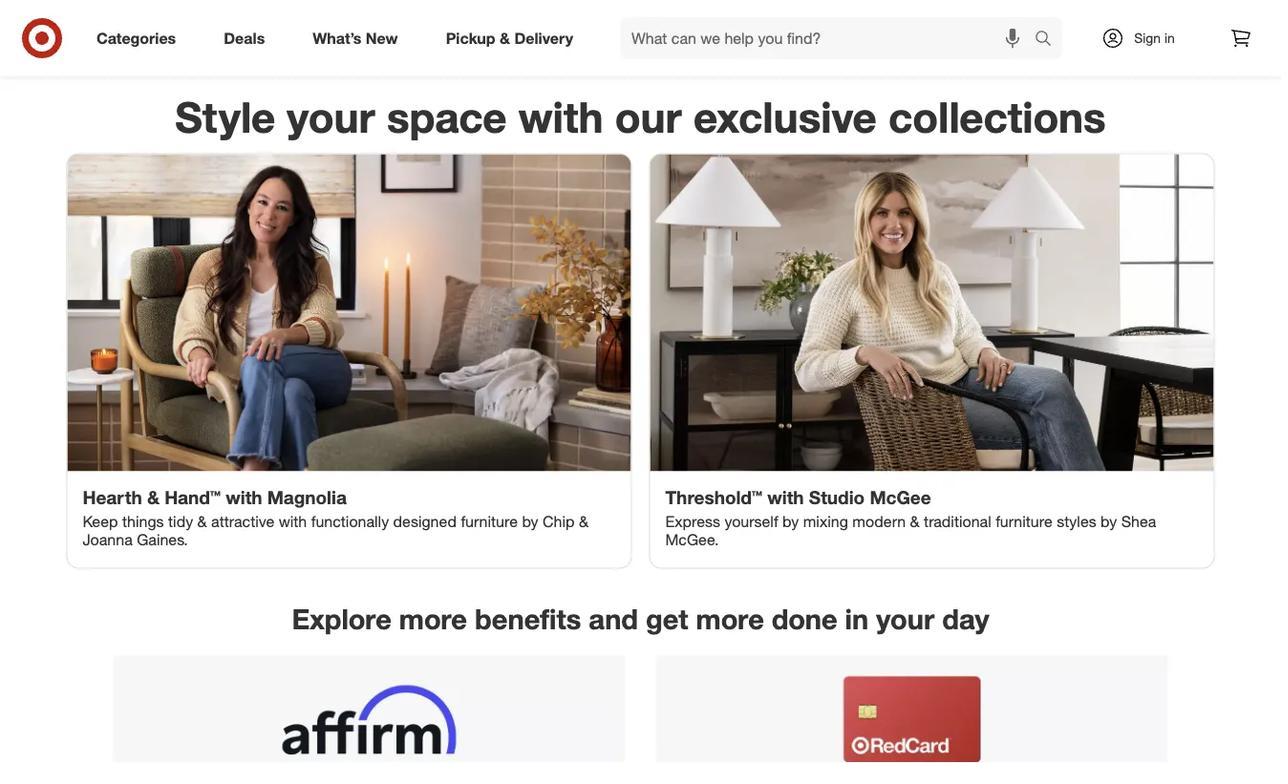 Task type: describe. For each thing, give the bounding box(es) containing it.
tables
[[350, 43, 388, 60]]

chairs for office chairs
[[934, 43, 973, 60]]

gaines.
[[137, 530, 188, 549]]

modern
[[853, 512, 906, 531]]

loveseats
[[513, 43, 573, 60]]

0 horizontal spatial in
[[846, 603, 869, 636]]

1 horizontal spatial in
[[1165, 30, 1176, 46]]

1 horizontal spatial your
[[877, 603, 935, 636]]

& up things
[[147, 487, 160, 509]]

yourself
[[725, 512, 779, 531]]

what's new link
[[297, 17, 422, 59]]

pickup & delivery link
[[430, 17, 597, 59]]

hand
[[165, 487, 210, 509]]

bookshelves/cases link
[[641, 0, 836, 61]]

dining chairs link
[[1031, 0, 1227, 61]]

with inside threshold ™ with studio mcgee express yourself by mixing modern & traditional furniture styles by shea mcgee.
[[768, 487, 804, 509]]

categories link
[[80, 17, 200, 59]]

joanna
[[83, 530, 133, 549]]

sign in
[[1135, 30, 1176, 46]]

& inside pickup & delivery link
[[500, 29, 510, 47]]

ottomans link
[[55, 0, 250, 61]]

collections
[[889, 91, 1107, 142]]

2 more from the left
[[696, 603, 764, 636]]

deals link
[[208, 17, 289, 59]]

search button
[[1027, 17, 1073, 63]]

loveseats link
[[446, 0, 641, 61]]

sign in link
[[1086, 17, 1205, 59]]

what's new
[[313, 29, 398, 47]]

dining tables
[[308, 43, 388, 60]]

styles
[[1057, 512, 1097, 531]]

office
[[895, 43, 930, 60]]

traditional
[[924, 512, 992, 531]]

1 more from the left
[[399, 603, 467, 636]]

by inside hearth & hand ™ with magnolia keep things tidy & attractive with functionally designed furniture by chip & joanna gaines.
[[522, 512, 539, 531]]

What can we help you find? suggestions appear below search field
[[620, 17, 1040, 59]]

keep
[[83, 512, 118, 531]]

categories
[[97, 29, 176, 47]]

things
[[122, 512, 164, 531]]

hearth
[[83, 487, 142, 509]]

& right tidy
[[197, 512, 207, 531]]

pickup
[[446, 29, 496, 47]]

done
[[772, 603, 838, 636]]



Task type: locate. For each thing, give the bounding box(es) containing it.
furniture inside hearth & hand ™ with magnolia keep things tidy & attractive with functionally designed furniture by chip & joanna gaines.
[[461, 512, 518, 531]]

0 vertical spatial your
[[287, 91, 375, 142]]

0 horizontal spatial chairs
[[934, 43, 973, 60]]

chairs inside "link"
[[934, 43, 973, 60]]

&
[[500, 29, 510, 47], [147, 487, 160, 509], [197, 512, 207, 531], [579, 512, 589, 531], [911, 512, 920, 531]]

pickup & delivery
[[446, 29, 574, 47]]

and
[[589, 603, 639, 636]]

style
[[175, 91, 275, 142]]

with down loveseats
[[519, 91, 604, 142]]

furniture right designed
[[461, 512, 518, 531]]

your down dining tables
[[287, 91, 375, 142]]

tidy
[[168, 512, 193, 531]]

deals
[[224, 29, 265, 47]]

functionally
[[311, 512, 389, 531]]

™ up attractive
[[210, 487, 221, 509]]

chairs
[[934, 43, 973, 60], [1131, 43, 1169, 60]]

2 dining from the left
[[1089, 43, 1127, 60]]

magnolia
[[268, 487, 347, 509]]

explore
[[292, 603, 392, 636]]

by left chip
[[522, 512, 539, 531]]

by left mixing
[[783, 512, 799, 531]]

your left day
[[877, 603, 935, 636]]

by left shea
[[1101, 512, 1118, 531]]

studio
[[809, 487, 865, 509]]

dining for dining chairs
[[1089, 43, 1127, 60]]

get
[[646, 603, 689, 636]]

dining inside dining tables link
[[308, 43, 346, 60]]

search
[[1027, 31, 1073, 49]]

1 horizontal spatial chairs
[[1131, 43, 1169, 60]]

0 horizontal spatial by
[[522, 512, 539, 531]]

space
[[387, 91, 507, 142]]

1 vertical spatial in
[[846, 603, 869, 636]]

0 horizontal spatial furniture
[[461, 512, 518, 531]]

1 horizontal spatial more
[[696, 603, 764, 636]]

new
[[366, 29, 398, 47]]

0 horizontal spatial dining
[[308, 43, 346, 60]]

mixing
[[804, 512, 849, 531]]

by
[[522, 512, 539, 531], [783, 512, 799, 531], [1101, 512, 1118, 531]]

shea
[[1122, 512, 1157, 531]]

in
[[1165, 30, 1176, 46], [846, 603, 869, 636]]

& right chip
[[579, 512, 589, 531]]

in right sign
[[1165, 30, 1176, 46]]

™ inside hearth & hand ™ with magnolia keep things tidy & attractive with functionally designed furniture by chip & joanna gaines.
[[210, 487, 221, 509]]

attractive
[[211, 512, 275, 531]]

2 chairs from the left
[[1131, 43, 1169, 60]]

2 by from the left
[[783, 512, 799, 531]]

1 by from the left
[[522, 512, 539, 531]]

1 horizontal spatial furniture
[[996, 512, 1053, 531]]

sign
[[1135, 30, 1161, 46]]

dining inside dining chairs link
[[1089, 43, 1127, 60]]

more right get at the bottom right of page
[[696, 603, 764, 636]]

designed
[[393, 512, 457, 531]]

1 chairs from the left
[[934, 43, 973, 60]]

what's
[[313, 29, 362, 47]]

0 horizontal spatial more
[[399, 603, 467, 636]]

1 horizontal spatial by
[[783, 512, 799, 531]]

style your space with our exclusive collections
[[175, 91, 1107, 142]]

3 by from the left
[[1101, 512, 1118, 531]]

™
[[210, 487, 221, 509], [752, 487, 763, 509]]

& down mcgee
[[911, 512, 920, 531]]

1 dining from the left
[[308, 43, 346, 60]]

1 furniture from the left
[[461, 512, 518, 531]]

office chairs link
[[836, 0, 1031, 61]]

hearth & hand ™ with magnolia keep things tidy & attractive with functionally designed furniture by chip & joanna gaines.
[[83, 487, 589, 549]]

with up yourself at right
[[768, 487, 804, 509]]

threshold
[[666, 487, 752, 509]]

your
[[287, 91, 375, 142], [877, 603, 935, 636]]

furniture left styles
[[996, 512, 1053, 531]]

0 horizontal spatial your
[[287, 91, 375, 142]]

ottomans
[[123, 43, 182, 60]]

mcgee.
[[666, 530, 719, 549]]

1 horizontal spatial ™
[[752, 487, 763, 509]]

dining for dining tables
[[308, 43, 346, 60]]

dining chairs
[[1089, 43, 1169, 60]]

office chairs
[[895, 43, 973, 60]]

2 ™ from the left
[[752, 487, 763, 509]]

our
[[615, 91, 682, 142]]

mcgee
[[870, 487, 932, 509]]

furniture inside threshold ™ with studio mcgee express yourself by mixing modern & traditional furniture styles by shea mcgee.
[[996, 512, 1053, 531]]

1 vertical spatial your
[[877, 603, 935, 636]]

express
[[666, 512, 721, 531]]

in right done in the bottom right of the page
[[846, 603, 869, 636]]

dining tables link
[[250, 0, 446, 61]]

furniture
[[461, 512, 518, 531], [996, 512, 1053, 531]]

more
[[399, 603, 467, 636], [696, 603, 764, 636]]

exclusive
[[694, 91, 877, 142]]

1 ™ from the left
[[210, 487, 221, 509]]

1 horizontal spatial dining
[[1089, 43, 1127, 60]]

with
[[519, 91, 604, 142], [226, 487, 262, 509], [768, 487, 804, 509], [279, 512, 307, 531]]

bookshelves/cases
[[679, 43, 798, 60]]

& right the pickup
[[500, 29, 510, 47]]

0 horizontal spatial ™
[[210, 487, 221, 509]]

more right 'explore'
[[399, 603, 467, 636]]

dining
[[308, 43, 346, 60], [1089, 43, 1127, 60]]

with down magnolia
[[279, 512, 307, 531]]

delivery
[[515, 29, 574, 47]]

threshold ™ with studio mcgee express yourself by mixing modern & traditional furniture styles by shea mcgee.
[[666, 487, 1157, 549]]

chip
[[543, 512, 575, 531]]

™ up yourself at right
[[752, 487, 763, 509]]

explore more benefits and get more done in your day
[[292, 603, 990, 636]]

with up attractive
[[226, 487, 262, 509]]

0 vertical spatial in
[[1165, 30, 1176, 46]]

& inside threshold ™ with studio mcgee express yourself by mixing modern & traditional furniture styles by shea mcgee.
[[911, 512, 920, 531]]

benefits
[[475, 603, 581, 636]]

2 furniture from the left
[[996, 512, 1053, 531]]

chairs for dining chairs
[[1131, 43, 1169, 60]]

™ inside threshold ™ with studio mcgee express yourself by mixing modern & traditional furniture styles by shea mcgee.
[[752, 487, 763, 509]]

2 horizontal spatial by
[[1101, 512, 1118, 531]]

day
[[943, 603, 990, 636]]



Task type: vqa. For each thing, say whether or not it's contained in the screenshot.
LOVE image
no



